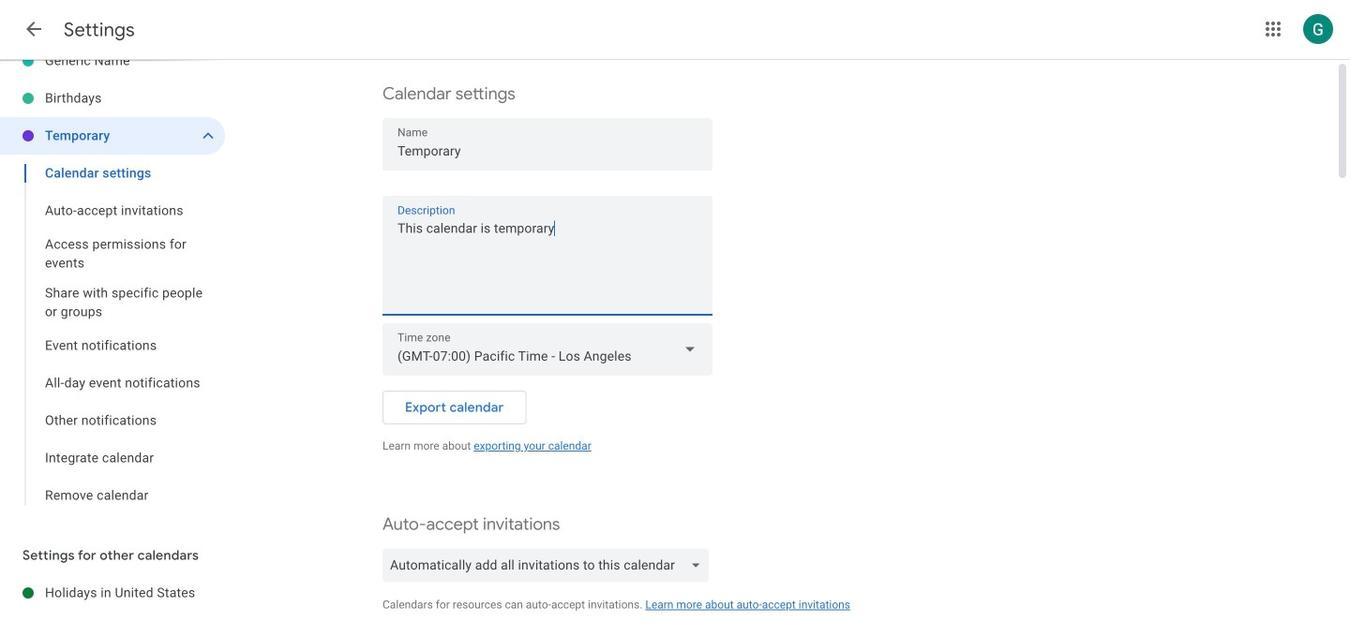 Task type: locate. For each thing, give the bounding box(es) containing it.
None text field
[[398, 138, 698, 164], [383, 218, 713, 308], [398, 138, 698, 164], [383, 218, 713, 308]]

go back image
[[23, 18, 45, 40]]

holidays in united states tree item
[[0, 575, 225, 612]]

group
[[0, 155, 225, 515]]

tree
[[0, 42, 225, 515]]

heading
[[64, 18, 135, 42]]

None field
[[383, 324, 713, 376], [383, 543, 709, 588], [383, 324, 713, 376], [383, 543, 709, 588]]



Task type: describe. For each thing, give the bounding box(es) containing it.
birthdays tree item
[[0, 80, 225, 117]]

temporary tree item
[[0, 117, 225, 155]]

generic name tree item
[[0, 42, 225, 80]]



Task type: vqa. For each thing, say whether or not it's contained in the screenshot.
timburton1006@gmail.com
no



